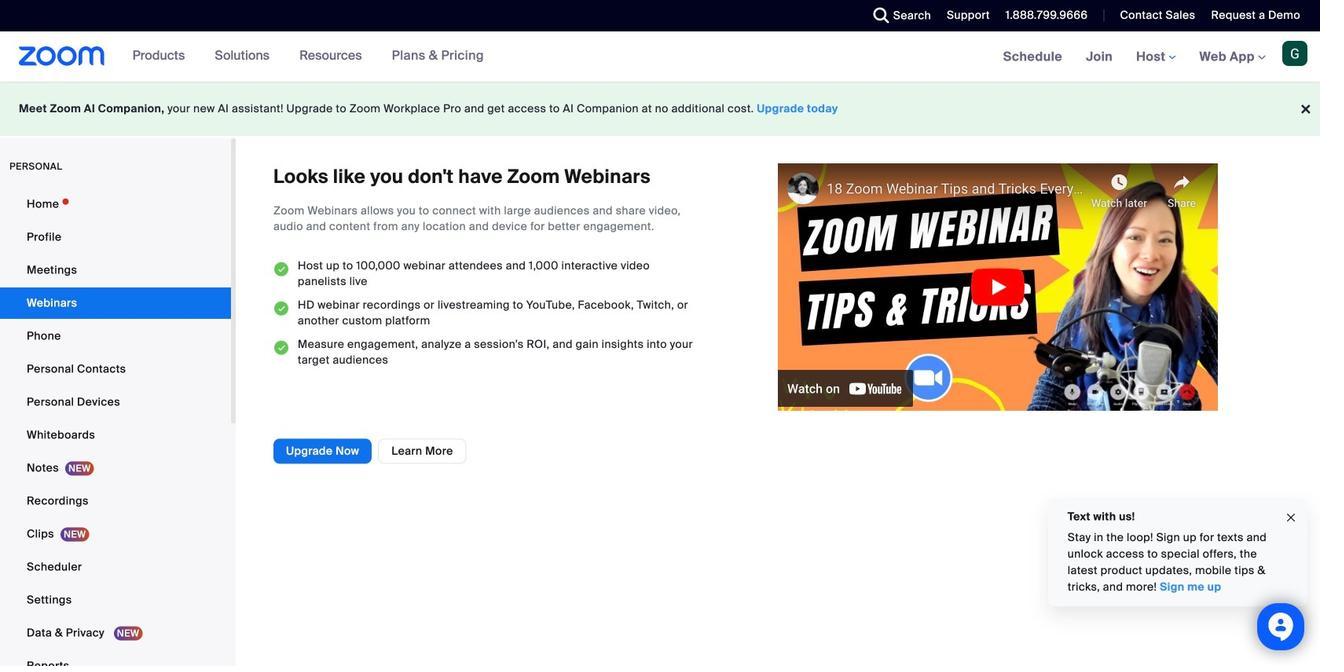 Task type: vqa. For each thing, say whether or not it's contained in the screenshot.
user photo
no



Task type: describe. For each thing, give the bounding box(es) containing it.
zoom logo image
[[19, 46, 105, 66]]

product information navigation
[[121, 31, 496, 82]]

close image
[[1285, 509, 1298, 527]]

meetings navigation
[[992, 31, 1321, 83]]

personal menu menu
[[0, 189, 231, 667]]

profile picture image
[[1283, 41, 1308, 66]]



Task type: locate. For each thing, give the bounding box(es) containing it.
banner
[[0, 31, 1321, 83]]

footer
[[0, 82, 1321, 136]]



